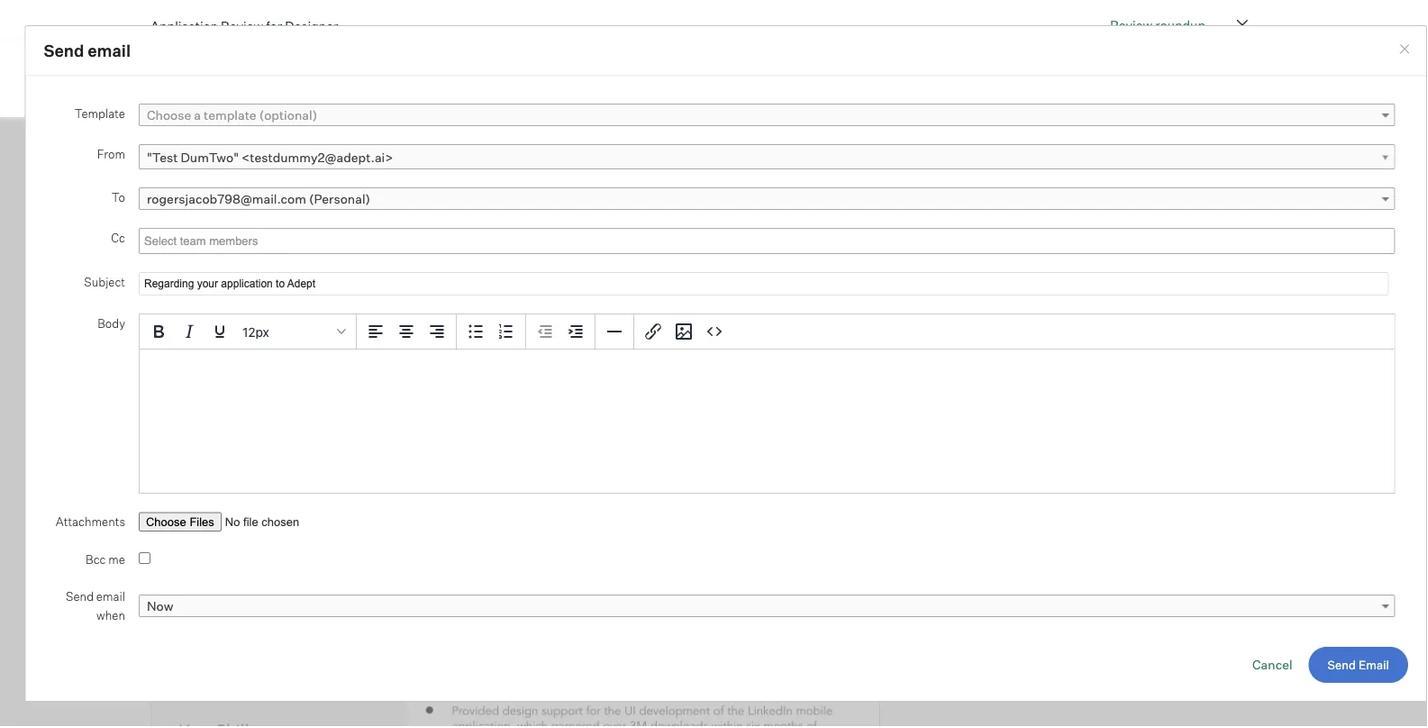 Task type: vqa. For each thing, say whether or not it's contained in the screenshot.
to within the Try not to make a snap judgment, and instead focus on the specific attributes outlined for the role. This reduces bias and ensures we're considering the most qualified candidates.
yes



Task type: locate. For each thing, give the bounding box(es) containing it.
reject
[[1091, 71, 1128, 86], [1069, 258, 1106, 273]]

email up as at the top right
[[1102, 223, 1134, 239]]

a left snap
[[313, 152, 320, 168]]

instead
[[443, 152, 487, 168]]

1 vertical spatial to
[[1121, 193, 1133, 209]]

user-experience-ux-designer_senior-level-2.pdf
[[249, 241, 544, 257]]

review
[[1110, 17, 1153, 32], [221, 17, 263, 33]]

application left history
[[924, 344, 1011, 364]]

and
[[418, 152, 441, 168], [325, 173, 348, 189]]

1 horizontal spatial application
[[924, 344, 1011, 364]]

tags:
[[924, 264, 958, 280]]

reduces
[[248, 173, 295, 189]]

dumtwo"
[[180, 149, 238, 165]]

2.pdf
[[513, 241, 544, 257]]

reject for reject
[[1091, 71, 1128, 86]]

jacob
[[153, 77, 217, 104]]

reject left as at the top right
[[1069, 258, 1106, 273]]

roundup
[[1155, 17, 1205, 32]]

0 vertical spatial reject
[[1091, 71, 1128, 86]]

leave
[[950, 71, 985, 86]]

review up in
[[221, 17, 263, 33]]

add a candidate tag image
[[1055, 265, 1069, 280]]

(personal)
[[308, 191, 370, 206]]

for right outlined
[[724, 152, 740, 168]]

user-experience-ux-designer_senior-level-2.pdf link
[[242, 240, 562, 258]]

None checkbox
[[138, 552, 150, 564]]

2 vertical spatial a
[[1136, 193, 1143, 209]]

1 vertical spatial a
[[313, 152, 320, 168]]

a up send email link
[[1136, 193, 1143, 209]]

spam
[[1125, 258, 1158, 273]]

feedback
[[988, 71, 1042, 86]]

candidate
[[924, 151, 1010, 174]]

1 horizontal spatial send email
[[1069, 223, 1134, 239]]

None text field
[[139, 229, 268, 252]]

email
[[88, 40, 131, 61], [1102, 223, 1134, 239], [96, 589, 125, 603]]

send email inside 'dialog'
[[44, 40, 131, 61]]

next element
[[1274, 69, 1292, 89]]

0 horizontal spatial for
[[266, 17, 282, 33]]

1 vertical spatial send email
[[1069, 223, 1134, 239]]

focus
[[490, 152, 522, 168]]

send inside send email link
[[1328, 658, 1356, 672]]

<testdummy2@adept.ai>
[[241, 149, 393, 165]]

reject button
[[1070, 63, 1149, 95]]

the left role.
[[743, 152, 762, 168]]

transfer
[[1069, 193, 1118, 209]]

and up we're
[[418, 152, 441, 168]]

to inside 'try not to make a snap judgment, and instead focus on the specific attributes outlined for the role. this reduces bias and ensures we're considering the most qualified candidates.'
[[264, 152, 276, 168]]

for
[[266, 17, 282, 33], [724, 152, 740, 168]]

to
[[111, 189, 125, 204]]

1 horizontal spatial a
[[313, 152, 320, 168]]

for left designer
[[266, 17, 282, 33]]

None file field
[[138, 512, 360, 531]]

0 vertical spatial to
[[264, 152, 276, 168]]

for inside 'try not to make a snap judgment, and instead focus on the specific attributes outlined for the role. this reduces bias and ensures we're considering the most qualified candidates.'
[[724, 152, 740, 168]]

send email down transfer
[[1069, 223, 1134, 239]]

1 vertical spatial for
[[724, 152, 740, 168]]

queue
[[249, 59, 286, 75]]

transfer to a different job link
[[1069, 192, 1216, 210]]

"test
[[146, 149, 177, 165]]

0 horizontal spatial review
[[221, 17, 263, 33]]

review roundup link
[[1110, 15, 1205, 34]]

and up (personal) on the left
[[325, 173, 348, 189]]

the
[[542, 152, 561, 168], [743, 152, 762, 168], [507, 173, 526, 189]]

candidates.
[[615, 173, 684, 189]]

email up when
[[96, 589, 125, 603]]

send email up the previous element
[[44, 40, 131, 61]]

subject
[[84, 274, 125, 288]]

most
[[529, 173, 559, 189]]

0 horizontal spatial to
[[264, 152, 276, 168]]

cancel link
[[1252, 657, 1293, 673]]

0 horizontal spatial a
[[194, 107, 200, 123]]

1 vertical spatial and
[[325, 173, 348, 189]]

moving to this stage may trigger an action. element
[[1229, 73, 1246, 86]]

review left roundup
[[1110, 17, 1153, 32]]

0 vertical spatial a
[[194, 107, 200, 123]]

send inside send email link
[[1069, 223, 1099, 239]]

this
[[219, 173, 245, 189]]

1 applications in queue jacob rogers
[[153, 59, 297, 104]]

date:
[[974, 210, 1006, 226]]

the down focus
[[507, 173, 526, 189]]

0 horizontal spatial send email
[[44, 40, 131, 61]]

3 toolbar from the left
[[526, 314, 595, 349]]

1 horizontal spatial review
[[1110, 17, 1153, 32]]

(test
[[1007, 237, 1037, 252]]

moving to this stage may trigger an action. image
[[1233, 73, 1246, 86]]

1 vertical spatial application
[[924, 344, 1011, 364]]

send email dialog
[[25, 25, 1427, 702]]

"test dumtwo" <testdummy2@adept.ai>
[[146, 149, 393, 165]]

1 vertical spatial reject
[[1069, 258, 1106, 273]]

application up applications
[[150, 17, 218, 33]]

the right on
[[542, 152, 561, 168]]

reject down review roundup link
[[1091, 71, 1128, 86]]

try not to make a snap judgment, and instead focus on the specific attributes outlined for the role. this reduces bias and ensures we're considering the most qualified candidates.
[[219, 152, 791, 189]]

rogers
[[222, 77, 297, 104]]

0 horizontal spatial application
[[150, 17, 218, 33]]

rogersjacob798@mail.com (personal) link
[[138, 187, 1395, 210]]

1 horizontal spatial to
[[1121, 193, 1133, 209]]

0 vertical spatial send email
[[44, 40, 131, 61]]

a inside 'dialog'
[[194, 107, 200, 123]]

designer_senior-
[[378, 241, 480, 257]]

1 horizontal spatial for
[[724, 152, 740, 168]]

stage: preliminary screen
[[945, 491, 1099, 506]]

applied
[[924, 210, 972, 226]]

email up the previous element
[[88, 40, 131, 61]]

application
[[150, 17, 218, 33], [924, 344, 1011, 364]]

1 vertical spatial email
[[1102, 223, 1134, 239]]

a down jacob
[[194, 107, 200, 123]]

different
[[1145, 193, 1195, 209]]

to right not in the top left of the page
[[264, 152, 276, 168]]

to
[[264, 152, 276, 168], [1121, 193, 1133, 209]]

send
[[44, 40, 84, 61], [1069, 223, 1099, 239], [65, 589, 93, 603], [1328, 658, 1356, 672]]

candidate actions image
[[1211, 162, 1233, 167]]

source:
[[924, 237, 971, 252]]

2 vertical spatial email
[[96, 589, 125, 603]]

dummy)
[[1040, 237, 1090, 252]]

send down 'bcc' in the left bottom of the page
[[65, 589, 93, 603]]

0 vertical spatial application
[[150, 17, 218, 33]]

reject inside button
[[1091, 71, 1128, 86]]

send left email on the bottom
[[1328, 658, 1356, 672]]

leave feedback
[[950, 71, 1042, 86]]

send down transfer
[[1069, 223, 1099, 239]]

2 toolbar from the left
[[456, 314, 526, 349]]

0 vertical spatial email
[[88, 40, 131, 61]]

bcc
[[85, 551, 105, 566]]

toolbar
[[356, 314, 456, 349], [456, 314, 526, 349], [526, 314, 595, 349], [634, 314, 733, 349]]

to right transfer
[[1121, 193, 1133, 209]]

0 vertical spatial and
[[418, 152, 441, 168]]

1 horizontal spatial and
[[418, 152, 441, 168]]

send email when
[[65, 589, 125, 622]]

history
[[1014, 344, 1067, 364]]

cancel
[[1252, 657, 1293, 673]]



Task type: describe. For each thing, give the bounding box(es) containing it.
2 horizontal spatial a
[[1136, 193, 1143, 209]]

from
[[97, 146, 125, 160]]

application history
[[924, 344, 1067, 364]]

choose a template (optional)
[[146, 107, 317, 123]]

transfer to a different job
[[1069, 193, 1216, 209]]

try
[[219, 152, 239, 168]]

job
[[1198, 193, 1216, 209]]

outlined
[[673, 152, 721, 168]]

0 horizontal spatial the
[[507, 173, 526, 189]]

application review for designer
[[150, 17, 338, 33]]

12px button
[[235, 316, 352, 346]]

applied date: october 23, 2023
[[924, 210, 1111, 226]]

body
[[97, 315, 125, 330]]

experience-
[[282, 241, 355, 257]]

close image
[[1397, 42, 1412, 56]]

review inside review roundup link
[[1110, 17, 1153, 32]]

bcc me
[[85, 551, 125, 566]]

rogersjacob798@mail.com
[[146, 191, 306, 206]]

candidate details
[[924, 151, 1071, 174]]

send up template
[[44, 40, 84, 61]]

advance button
[[1156, 63, 1267, 95]]

reject as spam
[[1069, 258, 1158, 273]]

specific
[[564, 152, 610, 168]]

12px group
[[139, 314, 1394, 349]]

details
[[1014, 151, 1071, 174]]

email inside send email when
[[96, 589, 125, 603]]

cc
[[111, 230, 125, 244]]

when
[[96, 608, 125, 622]]

attributes
[[612, 152, 670, 168]]

qualified
[[562, 173, 612, 189]]

user-
[[249, 241, 282, 257]]

4 toolbar from the left
[[634, 314, 733, 349]]

me
[[108, 551, 125, 566]]

send email link
[[1069, 219, 1216, 244]]

(optional)
[[259, 107, 317, 123]]

email
[[1359, 658, 1389, 672]]

resume
[[173, 238, 242, 260]]

application for application history
[[924, 344, 1011, 364]]

level-
[[480, 241, 513, 257]]

1 horizontal spatial the
[[542, 152, 561, 168]]

ux-
[[355, 241, 378, 257]]

role.
[[765, 152, 791, 168]]

ensures
[[350, 173, 397, 189]]

we're
[[400, 173, 432, 189]]

previous element
[[114, 69, 132, 89]]

23,
[[1060, 210, 1078, 226]]

12px
[[242, 324, 269, 339]]

stage:
[[945, 491, 984, 506]]

on
[[525, 152, 539, 168]]

rogersjacob798@mail.com (personal)
[[146, 191, 370, 206]]

now link
[[138, 594, 1395, 617]]

preliminary
[[987, 491, 1055, 506]]

12px toolbar
[[139, 314, 356, 349]]

template
[[74, 105, 125, 120]]

send inside send email when
[[65, 589, 93, 603]]

considering
[[435, 173, 504, 189]]

reject for reject as spam
[[1069, 258, 1106, 273]]

Subject text field
[[138, 272, 1388, 295]]

now
[[146, 598, 173, 614]]

close image
[[1232, 14, 1253, 36]]

choose
[[146, 107, 191, 123]]

none checkbox inside send email 'dialog'
[[138, 552, 150, 564]]

as
[[1109, 258, 1123, 273]]

1 toolbar from the left
[[356, 314, 456, 349]]

a inside 'try not to make a snap judgment, and instead focus on the specific attributes outlined for the role. this reduces bias and ensures we're considering the most qualified candidates.'
[[313, 152, 320, 168]]

m&a
[[976, 237, 1004, 252]]

template
[[203, 107, 256, 123]]

candidate actions element
[[1211, 147, 1233, 178]]

advance
[[1177, 71, 1229, 86]]

1
[[153, 59, 158, 75]]

attachments
[[55, 514, 125, 528]]

2 horizontal spatial the
[[743, 152, 762, 168]]

reject as spam link
[[1069, 253, 1216, 278]]

0 vertical spatial for
[[266, 17, 282, 33]]

application for application review for designer
[[150, 17, 218, 33]]

send email link
[[1309, 647, 1408, 683]]

"test dumtwo" <testdummy2@adept.ai> link
[[138, 144, 1395, 170]]

applications
[[160, 59, 233, 75]]

0 horizontal spatial and
[[325, 173, 348, 189]]

send email
[[1328, 658, 1389, 672]]

screen
[[1057, 491, 1099, 506]]

source: m&a (test dummy)
[[924, 237, 1090, 252]]

judgment,
[[355, 152, 416, 168]]

october
[[1010, 210, 1057, 226]]

designer
[[285, 17, 338, 33]]

2023
[[1081, 210, 1111, 226]]

make
[[278, 152, 311, 168]]

none file field inside send email 'dialog'
[[138, 512, 360, 531]]

review roundup
[[1110, 17, 1205, 32]]

not
[[241, 152, 261, 168]]

snap
[[323, 152, 352, 168]]



